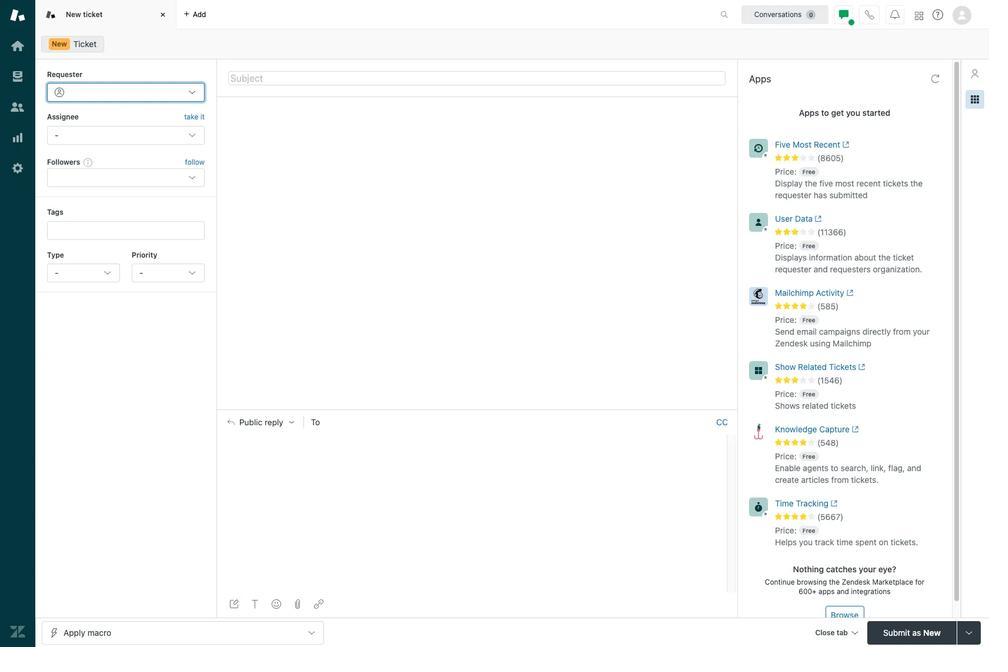 Task type: locate. For each thing, give the bounding box(es) containing it.
new up the ticket
[[66, 10, 81, 19]]

from down search, at right bottom
[[832, 475, 850, 485]]

tickets right recent
[[884, 178, 909, 188]]

price: up helps
[[776, 526, 797, 536]]

requester down display at the right of page
[[776, 190, 812, 200]]

4 free from the top
[[803, 391, 816, 398]]

- button down the priority
[[132, 264, 205, 282]]

mailchimp
[[776, 288, 814, 298], [833, 338, 872, 348]]

price: free displays information about the ticket requester and requesters organization.
[[776, 241, 923, 274]]

1 horizontal spatial to
[[831, 463, 839, 473]]

free inside price: free send email campaigns directly from your zendesk using mailchimp
[[803, 317, 816, 324]]

ticket up the ticket
[[83, 10, 103, 19]]

price: up send
[[776, 315, 797, 325]]

- down assignee
[[55, 130, 59, 140]]

free up track
[[803, 527, 816, 534]]

get help image
[[933, 9, 944, 20]]

your right "directly"
[[914, 327, 931, 337]]

your inside nothing catches your eye? continue browsing the zendesk marketplace for 600+ apps and integrations
[[860, 564, 877, 574]]

price: for send
[[776, 315, 797, 325]]

conversations button
[[742, 5, 829, 24]]

new inside new ticket tab
[[66, 10, 81, 19]]

information
[[810, 252, 853, 262]]

new right as
[[924, 628, 942, 638]]

1 horizontal spatial you
[[847, 108, 861, 118]]

price: free display the five most recent tickets the requester has submitted
[[776, 167, 923, 200]]

1 horizontal spatial tickets
[[884, 178, 909, 188]]

2 price: from the top
[[776, 241, 797, 251]]

- for type
[[55, 268, 59, 278]]

1 vertical spatial your
[[860, 564, 877, 574]]

- button down type
[[47, 264, 120, 282]]

zendesk inside price: free send email campaigns directly from your zendesk using mailchimp
[[776, 338, 808, 348]]

new ticket
[[66, 10, 103, 19]]

the inside price: free displays information about the ticket requester and requesters organization.
[[879, 252, 891, 262]]

3 stars. 8605 reviews. element
[[776, 153, 946, 164]]

price: up display at the right of page
[[776, 167, 797, 177]]

1 vertical spatial to
[[831, 463, 839, 473]]

info on adding followers image
[[84, 158, 93, 167]]

0 horizontal spatial to
[[822, 108, 830, 118]]

and down information
[[814, 264, 829, 274]]

displays
[[776, 252, 807, 262]]

4 stars. 585 reviews. element
[[776, 301, 946, 312]]

2 vertical spatial and
[[837, 587, 850, 596]]

price: free send email campaigns directly from your zendesk using mailchimp
[[776, 315, 931, 348]]

notifications image
[[891, 10, 900, 19]]

ticket up organization.
[[894, 252, 915, 262]]

new ticket tab
[[35, 0, 177, 29]]

1 horizontal spatial - button
[[132, 264, 205, 282]]

using
[[811, 338, 831, 348]]

(opens in a new tab) image inside time tracking link
[[829, 500, 838, 507]]

search,
[[841, 463, 869, 473]]

(opens in a new tab) image up 4 stars. 585 reviews. element
[[845, 290, 854, 297]]

the up the apps
[[830, 578, 840, 587]]

0 horizontal spatial (opens in a new tab) image
[[829, 500, 838, 507]]

public reply button
[[217, 410, 304, 435]]

2 requester from the top
[[776, 264, 812, 274]]

0 horizontal spatial apps
[[750, 74, 772, 84]]

(opens in a new tab) image up (11366)
[[814, 216, 823, 223]]

price: inside price: free helps you track time spent on tickets.
[[776, 526, 797, 536]]

price: for shows
[[776, 389, 797, 399]]

take it
[[184, 113, 205, 121]]

1 vertical spatial new
[[52, 39, 67, 48]]

and
[[814, 264, 829, 274], [908, 463, 922, 473], [837, 587, 850, 596]]

4 stars. 5667 reviews. element
[[776, 512, 946, 523]]

requester inside price: free display the five most recent tickets the requester has submitted
[[776, 190, 812, 200]]

(opens in a new tab) image inside knowledge capture link
[[850, 426, 859, 433]]

submit as new
[[884, 628, 942, 638]]

you left track
[[800, 537, 813, 547]]

and right flag,
[[908, 463, 922, 473]]

0 vertical spatial requester
[[776, 190, 812, 200]]

- button for priority
[[132, 264, 205, 282]]

display
[[776, 178, 803, 188]]

free up displays
[[803, 242, 816, 250]]

tickets. down search, at right bottom
[[852, 475, 879, 485]]

free up agents at the right bottom
[[803, 453, 816, 460]]

new inside secondary element
[[52, 39, 67, 48]]

1 vertical spatial requester
[[776, 264, 812, 274]]

free up display at the right of page
[[803, 168, 816, 175]]

price: free shows related tickets
[[776, 389, 857, 411]]

0 vertical spatial tickets.
[[852, 475, 879, 485]]

requester down displays
[[776, 264, 812, 274]]

your left eye?
[[860, 564, 877, 574]]

as
[[913, 628, 922, 638]]

free
[[803, 168, 816, 175], [803, 242, 816, 250], [803, 317, 816, 324], [803, 391, 816, 398], [803, 453, 816, 460], [803, 527, 816, 534]]

3 stars. 1546 reviews. element
[[776, 375, 946, 386]]

requester element
[[47, 83, 205, 102]]

1 horizontal spatial from
[[894, 327, 912, 337]]

0 vertical spatial ticket
[[83, 10, 103, 19]]

you inside price: free helps you track time spent on tickets.
[[800, 537, 813, 547]]

tickets inside price: free shows related tickets
[[832, 401, 857, 411]]

to right agents at the right bottom
[[831, 463, 839, 473]]

1 vertical spatial tickets.
[[891, 537, 919, 547]]

the right recent
[[911, 178, 923, 188]]

and inside price: free enable agents to search, link, flag, and create articles from tickets.
[[908, 463, 922, 473]]

apply
[[64, 628, 85, 638]]

free for agents
[[803, 453, 816, 460]]

zendesk up integrations
[[842, 578, 871, 587]]

1 vertical spatial ticket
[[894, 252, 915, 262]]

(opens in a new tab) image up '3 stars. 1546 reviews.' element
[[857, 364, 866, 371]]

price: inside price: free shows related tickets
[[776, 389, 797, 399]]

1 requester from the top
[[776, 190, 812, 200]]

(opens in a new tab) image up 4 stars. 548 reviews. element at bottom right
[[850, 426, 859, 433]]

zendesk support image
[[10, 8, 25, 23]]

get
[[832, 108, 845, 118]]

(548)
[[818, 438, 840, 448]]

0 vertical spatial apps
[[750, 74, 772, 84]]

1 horizontal spatial ticket
[[894, 252, 915, 262]]

cc
[[717, 417, 729, 427]]

eye?
[[879, 564, 897, 574]]

(opens in a new tab) image inside mailchimp activity link
[[845, 290, 854, 297]]

1 vertical spatial tickets
[[832, 401, 857, 411]]

assignee
[[47, 113, 79, 121]]

link,
[[871, 463, 887, 473]]

1 horizontal spatial zendesk
[[842, 578, 871, 587]]

0 vertical spatial from
[[894, 327, 912, 337]]

free inside price: free display the five most recent tickets the requester has submitted
[[803, 168, 816, 175]]

you
[[847, 108, 861, 118], [800, 537, 813, 547]]

5 price: from the top
[[776, 451, 797, 461]]

close tab
[[816, 628, 849, 637]]

assignee element
[[47, 126, 205, 145]]

price: inside price: free display the five most recent tickets the requester has submitted
[[776, 167, 797, 177]]

0 vertical spatial your
[[914, 327, 931, 337]]

0 horizontal spatial from
[[832, 475, 850, 485]]

nothing catches your eye? continue browsing the zendesk marketplace for 600+ apps and integrations
[[766, 564, 925, 596]]

cc button
[[717, 417, 729, 428]]

4 price: from the top
[[776, 389, 797, 399]]

(opens in a new tab) image up (5667)
[[829, 500, 838, 507]]

main element
[[0, 0, 35, 647]]

free inside price: free helps you track time spent on tickets.
[[803, 527, 816, 534]]

mailchimp down displays
[[776, 288, 814, 298]]

free inside price: free enable agents to search, link, flag, and create articles from tickets.
[[803, 453, 816, 460]]

ticket
[[73, 39, 97, 49]]

2 - button from the left
[[132, 264, 205, 282]]

free up related
[[803, 391, 816, 398]]

- down type
[[55, 268, 59, 278]]

ticket inside tab
[[83, 10, 103, 19]]

show related tickets
[[776, 362, 857, 372]]

user data
[[776, 214, 814, 224]]

6 price: from the top
[[776, 526, 797, 536]]

the up organization.
[[879, 252, 891, 262]]

1 horizontal spatial mailchimp
[[833, 338, 872, 348]]

1 horizontal spatial your
[[914, 327, 931, 337]]

browse button
[[826, 606, 865, 625]]

price: up shows
[[776, 389, 797, 399]]

to left get
[[822, 108, 830, 118]]

tickets. inside price: free enable agents to search, link, flag, and create articles from tickets.
[[852, 475, 879, 485]]

ticket inside price: free displays information about the ticket requester and requesters organization.
[[894, 252, 915, 262]]

1 horizontal spatial tickets.
[[891, 537, 919, 547]]

1 price: from the top
[[776, 167, 797, 177]]

and for flag,
[[908, 463, 922, 473]]

you right get
[[847, 108, 861, 118]]

0 horizontal spatial tickets
[[832, 401, 857, 411]]

from
[[894, 327, 912, 337], [832, 475, 850, 485]]

(opens in a new tab) image inside user data link
[[814, 216, 823, 223]]

0 horizontal spatial ticket
[[83, 10, 103, 19]]

ticket
[[83, 10, 103, 19], [894, 252, 915, 262]]

(opens in a new tab) image
[[841, 141, 850, 148], [814, 216, 823, 223], [845, 290, 854, 297], [850, 426, 859, 433]]

0 horizontal spatial mailchimp
[[776, 288, 814, 298]]

tags
[[47, 208, 63, 217]]

(opens in a new tab) image inside show related tickets link
[[857, 364, 866, 371]]

free inside price: free displays information about the ticket requester and requesters organization.
[[803, 242, 816, 250]]

price: up enable
[[776, 451, 797, 461]]

- down the priority
[[139, 268, 143, 278]]

0 horizontal spatial your
[[860, 564, 877, 574]]

your
[[914, 327, 931, 337], [860, 564, 877, 574]]

1 vertical spatial zendesk
[[842, 578, 871, 587]]

add button
[[177, 0, 213, 29]]

to
[[822, 108, 830, 118], [831, 463, 839, 473]]

tickets.
[[852, 475, 879, 485], [891, 537, 919, 547]]

user data image
[[750, 213, 769, 232]]

new left the ticket
[[52, 39, 67, 48]]

shows
[[776, 401, 801, 411]]

from right "directly"
[[894, 327, 912, 337]]

0 vertical spatial zendesk
[[776, 338, 808, 348]]

(585)
[[818, 301, 839, 311]]

displays possible ticket submission types image
[[965, 628, 975, 638]]

price:
[[776, 167, 797, 177], [776, 241, 797, 251], [776, 315, 797, 325], [776, 389, 797, 399], [776, 451, 797, 461], [776, 526, 797, 536]]

0 horizontal spatial - button
[[47, 264, 120, 282]]

1 - button from the left
[[47, 264, 120, 282]]

apps for apps
[[750, 74, 772, 84]]

price: inside price: free displays information about the ticket requester and requesters organization.
[[776, 241, 797, 251]]

free inside price: free shows related tickets
[[803, 391, 816, 398]]

price: inside price: free enable agents to search, link, flag, and create articles from tickets.
[[776, 451, 797, 461]]

2 free from the top
[[803, 242, 816, 250]]

new
[[66, 10, 81, 19], [52, 39, 67, 48], [924, 628, 942, 638]]

agents
[[803, 463, 829, 473]]

1 vertical spatial from
[[832, 475, 850, 485]]

3 price: from the top
[[776, 315, 797, 325]]

apps for apps to get you started
[[800, 108, 820, 118]]

0 horizontal spatial tickets.
[[852, 475, 879, 485]]

2 horizontal spatial and
[[908, 463, 922, 473]]

(opens in a new tab) image
[[857, 364, 866, 371], [829, 500, 838, 507]]

the inside nothing catches your eye? continue browsing the zendesk marketplace for 600+ apps and integrations
[[830, 578, 840, 587]]

1 free from the top
[[803, 168, 816, 175]]

mailchimp activity
[[776, 288, 845, 298]]

0 vertical spatial new
[[66, 10, 81, 19]]

4 stars. 548 reviews. element
[[776, 438, 946, 448]]

track
[[816, 537, 835, 547]]

tickets
[[830, 362, 857, 372]]

conversations
[[755, 10, 802, 19]]

capture
[[820, 424, 850, 434]]

related
[[803, 401, 829, 411]]

1 vertical spatial mailchimp
[[833, 338, 872, 348]]

mailchimp down the campaigns
[[833, 338, 872, 348]]

3 free from the top
[[803, 317, 816, 324]]

(opens in a new tab) image for time tracking
[[829, 500, 838, 507]]

(opens in a new tab) image inside five most recent link
[[841, 141, 850, 148]]

tickets up capture at right bottom
[[832, 401, 857, 411]]

1 vertical spatial apps
[[800, 108, 820, 118]]

1 vertical spatial (opens in a new tab) image
[[829, 500, 838, 507]]

(opens in a new tab) image for user data
[[814, 216, 823, 223]]

zendesk down send
[[776, 338, 808, 348]]

requester
[[776, 190, 812, 200], [776, 264, 812, 274]]

price: up displays
[[776, 241, 797, 251]]

reply
[[265, 418, 284, 427]]

6 free from the top
[[803, 527, 816, 534]]

price: for display
[[776, 167, 797, 177]]

and right the apps
[[837, 587, 850, 596]]

0 vertical spatial and
[[814, 264, 829, 274]]

(opens in a new tab) image for five most recent
[[841, 141, 850, 148]]

-
[[55, 130, 59, 140], [55, 268, 59, 278], [139, 268, 143, 278]]

1 horizontal spatial and
[[837, 587, 850, 596]]

1 horizontal spatial apps
[[800, 108, 820, 118]]

apply macro
[[64, 628, 111, 638]]

the
[[806, 178, 818, 188], [911, 178, 923, 188], [879, 252, 891, 262], [830, 578, 840, 587]]

(opens in a new tab) image up the (8605)
[[841, 141, 850, 148]]

button displays agent's chat status as online. image
[[840, 10, 849, 19]]

tickets. right 'on'
[[891, 537, 919, 547]]

browsing
[[797, 578, 828, 587]]

price: free enable agents to search, link, flag, and create articles from tickets.
[[776, 451, 922, 485]]

0 vertical spatial tickets
[[884, 178, 909, 188]]

0 horizontal spatial and
[[814, 264, 829, 274]]

draft mode image
[[230, 600, 239, 609]]

free up "email"
[[803, 317, 816, 324]]

0 vertical spatial (opens in a new tab) image
[[857, 364, 866, 371]]

organization.
[[874, 264, 923, 274]]

1 horizontal spatial (opens in a new tab) image
[[857, 364, 866, 371]]

0 horizontal spatial you
[[800, 537, 813, 547]]

5 free from the top
[[803, 453, 816, 460]]

0 horizontal spatial zendesk
[[776, 338, 808, 348]]

1 vertical spatial and
[[908, 463, 922, 473]]

(1546)
[[818, 375, 843, 385]]

1 vertical spatial you
[[800, 537, 813, 547]]

price: inside price: free send email campaigns directly from your zendesk using mailchimp
[[776, 315, 797, 325]]

Subject field
[[228, 71, 726, 85]]

show related tickets image
[[750, 361, 769, 380]]

0 vertical spatial to
[[822, 108, 830, 118]]

and inside price: free displays information about the ticket requester and requesters organization.
[[814, 264, 829, 274]]

new for new ticket
[[66, 10, 81, 19]]

0 vertical spatial you
[[847, 108, 861, 118]]

- button
[[47, 264, 120, 282], [132, 264, 205, 282]]



Task type: describe. For each thing, give the bounding box(es) containing it.
create
[[776, 475, 800, 485]]

add
[[193, 10, 206, 19]]

knowledge
[[776, 424, 818, 434]]

recent
[[815, 139, 841, 149]]

macro
[[88, 628, 111, 638]]

catches
[[827, 564, 858, 574]]

enable
[[776, 463, 801, 473]]

helps
[[776, 537, 798, 547]]

free for the
[[803, 168, 816, 175]]

new for new
[[52, 39, 67, 48]]

apps image
[[971, 95, 981, 104]]

(11366)
[[818, 227, 847, 237]]

customer context image
[[971, 69, 981, 78]]

has
[[814, 190, 828, 200]]

on
[[880, 537, 889, 547]]

price: for helps
[[776, 526, 797, 536]]

(8605)
[[818, 153, 845, 163]]

minimize composer image
[[473, 405, 482, 414]]

tabs tab list
[[35, 0, 709, 29]]

insert emojis image
[[272, 600, 281, 609]]

price: free helps you track time spent on tickets.
[[776, 526, 919, 547]]

directly
[[863, 327, 892, 337]]

mailchimp activity link
[[776, 287, 925, 301]]

follow
[[185, 158, 205, 167]]

followers
[[47, 158, 80, 166]]

apps
[[819, 587, 835, 596]]

close
[[816, 628, 835, 637]]

2 vertical spatial new
[[924, 628, 942, 638]]

user
[[776, 214, 794, 224]]

submit
[[884, 628, 911, 638]]

user data link
[[776, 213, 925, 227]]

free for information
[[803, 242, 816, 250]]

five
[[776, 139, 791, 149]]

mailchimp inside price: free send email campaigns directly from your zendesk using mailchimp
[[833, 338, 872, 348]]

followers element
[[47, 168, 205, 187]]

views image
[[10, 69, 25, 84]]

flag,
[[889, 463, 906, 473]]

most
[[793, 139, 812, 149]]

and inside nothing catches your eye? continue browsing the zendesk marketplace for 600+ apps and integrations
[[837, 587, 850, 596]]

(opens in a new tab) image for show related tickets
[[857, 364, 866, 371]]

spent
[[856, 537, 877, 547]]

(opens in a new tab) image for mailchimp activity
[[845, 290, 854, 297]]

zendesk inside nothing catches your eye? continue browsing the zendesk marketplace for 600+ apps and integrations
[[842, 578, 871, 587]]

five
[[820, 178, 834, 188]]

most
[[836, 178, 855, 188]]

add attachment image
[[293, 600, 303, 609]]

knowledge capture
[[776, 424, 850, 434]]

related
[[799, 362, 827, 372]]

public reply
[[240, 418, 284, 427]]

secondary element
[[35, 32, 990, 56]]

3 stars. 11366 reviews. element
[[776, 227, 946, 238]]

take it button
[[184, 111, 205, 123]]

tracking
[[797, 498, 829, 508]]

(opens in a new tab) image for knowledge capture
[[850, 426, 859, 433]]

data
[[796, 214, 814, 224]]

send
[[776, 327, 795, 337]]

public
[[240, 418, 263, 427]]

reporting image
[[10, 130, 25, 145]]

it
[[200, 113, 205, 121]]

zendesk image
[[10, 624, 25, 640]]

zendesk products image
[[916, 11, 924, 20]]

knowledge capture link
[[776, 424, 925, 438]]

tab
[[837, 628, 849, 637]]

mailchimp activity image
[[750, 287, 769, 306]]

knowledge capture image
[[750, 424, 769, 443]]

take
[[184, 113, 199, 121]]

Tags field
[[56, 225, 194, 236]]

integrations
[[852, 587, 891, 596]]

show
[[776, 362, 797, 372]]

close image
[[157, 9, 169, 21]]

requesters
[[831, 264, 871, 274]]

from inside price: free send email campaigns directly from your zendesk using mailchimp
[[894, 327, 912, 337]]

free for related
[[803, 391, 816, 398]]

free for email
[[803, 317, 816, 324]]

type
[[47, 250, 64, 259]]

requester
[[47, 70, 83, 79]]

time
[[837, 537, 854, 547]]

600+
[[799, 587, 817, 596]]

customers image
[[10, 99, 25, 115]]

the up has
[[806, 178, 818, 188]]

time tracking
[[776, 498, 829, 508]]

free for you
[[803, 527, 816, 534]]

nothing
[[794, 564, 825, 574]]

show related tickets link
[[776, 361, 925, 375]]

get started image
[[10, 38, 25, 54]]

0 vertical spatial mailchimp
[[776, 288, 814, 298]]

and for requester
[[814, 264, 829, 274]]

email
[[797, 327, 817, 337]]

admin image
[[10, 161, 25, 176]]

requester inside price: free displays information about the ticket requester and requesters organization.
[[776, 264, 812, 274]]

price: for displays
[[776, 241, 797, 251]]

to
[[311, 417, 320, 427]]

add link (cmd k) image
[[314, 600, 324, 609]]

apps to get you started
[[800, 108, 891, 118]]

- inside assignee "element"
[[55, 130, 59, 140]]

about
[[855, 252, 877, 262]]

activity
[[817, 288, 845, 298]]

close tab button
[[811, 621, 863, 647]]

tickets inside price: free display the five most recent tickets the requester has submitted
[[884, 178, 909, 188]]

tickets. inside price: free helps you track time spent on tickets.
[[891, 537, 919, 547]]

campaigns
[[820, 327, 861, 337]]

follow button
[[185, 157, 205, 168]]

(5667)
[[818, 512, 844, 522]]

you for get
[[847, 108, 861, 118]]

marketplace
[[873, 578, 914, 587]]

from inside price: free enable agents to search, link, flag, and create articles from tickets.
[[832, 475, 850, 485]]

time tracking image
[[750, 498, 769, 517]]

recent
[[857, 178, 882, 188]]

to inside price: free enable agents to search, link, flag, and create articles from tickets.
[[831, 463, 839, 473]]

format text image
[[251, 600, 260, 609]]

continue
[[766, 578, 796, 587]]

started
[[863, 108, 891, 118]]

priority
[[132, 250, 157, 259]]

- button for type
[[47, 264, 120, 282]]

five most recent link
[[776, 139, 925, 153]]

- for priority
[[139, 268, 143, 278]]

for
[[916, 578, 925, 587]]

price: for enable
[[776, 451, 797, 461]]

time tracking link
[[776, 498, 925, 512]]

your inside price: free send email campaigns directly from your zendesk using mailchimp
[[914, 327, 931, 337]]

time
[[776, 498, 794, 508]]

five most recent image
[[750, 139, 769, 158]]

browse
[[831, 610, 859, 620]]

five most recent
[[776, 139, 841, 149]]

you for helps
[[800, 537, 813, 547]]



Task type: vqa. For each thing, say whether or not it's contained in the screenshot.
(opens in a new tab) icon related to Capture
yes



